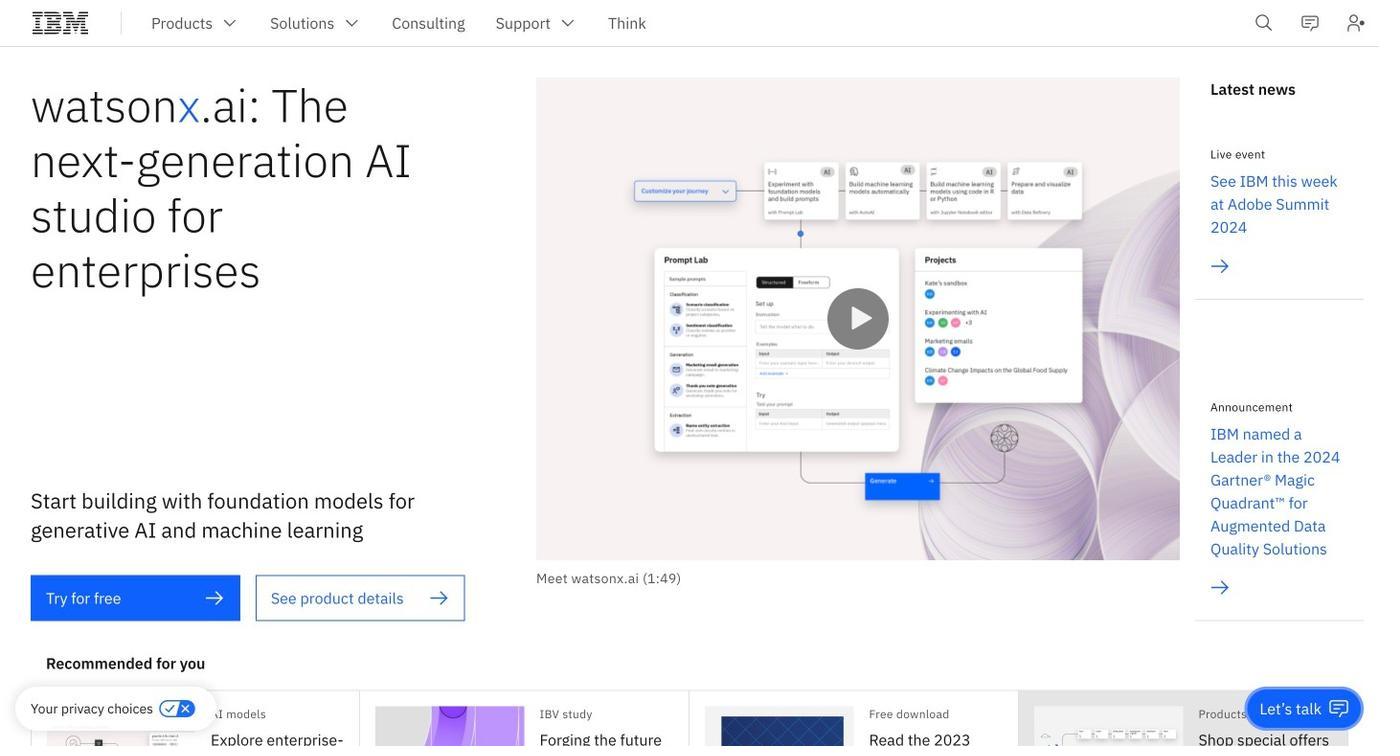 Task type: locate. For each thing, give the bounding box(es) containing it.
let's talk element
[[1260, 698, 1322, 720]]

your privacy choices element
[[31, 698, 153, 720]]



